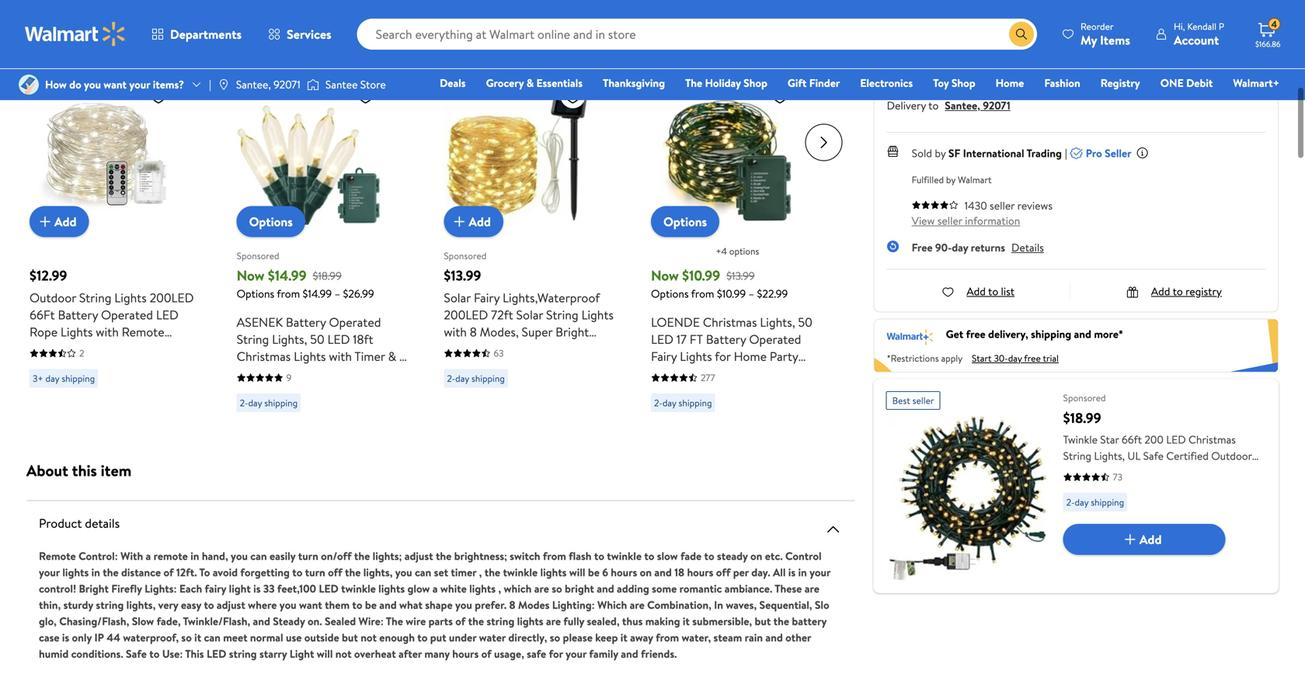 Task type: describe. For each thing, give the bounding box(es) containing it.
1 off from the left
[[328, 565, 342, 580]]

wire
[[406, 614, 426, 629]]

use:
[[162, 647, 183, 662]]

grocery & essentials link
[[479, 75, 590, 91]]

so left please on the bottom left
[[550, 630, 560, 646]]

and inside banner
[[1074, 327, 1091, 342]]

2 horizontal spatial it
[[683, 614, 690, 629]]

0 vertical spatial santee,
[[236, 77, 271, 92]]

shape
[[425, 598, 453, 613]]

*restrictions apply
[[887, 352, 963, 365]]

your left items?
[[129, 77, 150, 92]]

8 inside asenek battery operated string lights, 50 led 18ft christmas lights with timer & 8 modes for christmas tree wreath party wedding decor, warm white
[[399, 348, 406, 365]]

1 vertical spatial turn
[[305, 565, 325, 580]]

0 horizontal spatial want
[[104, 77, 127, 92]]

how do you want your items?
[[45, 77, 184, 92]]

cool
[[30, 375, 55, 392]]

0 horizontal spatial |
[[209, 77, 211, 92]]

1 vertical spatial $14.99
[[303, 286, 332, 301]]

are up slo
[[805, 581, 819, 597]]

$18.99 inside sponsored $18.99
[[1063, 409, 1101, 428]]

friends.
[[641, 647, 677, 662]]

1 horizontal spatial adjust
[[405, 549, 433, 564]]

loende
[[651, 314, 700, 331]]

wedding
[[310, 382, 357, 399]]

timer
[[451, 565, 476, 580]]

decoration
[[521, 375, 582, 392]]

*restrictions
[[887, 352, 939, 365]]

reduced
[[657, 58, 693, 71]]

2 horizontal spatial in
[[798, 565, 807, 580]]

options up the sponsored now $14.99 $18.99 options from $14.99 – $26.99 at the top of the page
[[249, 213, 293, 230]]

forgetting
[[240, 565, 290, 580]]

shipping down 63
[[471, 372, 505, 385]]

33
[[263, 581, 275, 597]]

solar fairy lights,waterproof 200led 72ft solar string lights with 8 modes, super bright copper wire solar lights outdoor for tree, patio, garden, party decoration image
[[444, 80, 588, 225]]

easy
[[181, 598, 201, 613]]

2 horizontal spatial on
[[750, 549, 762, 564]]

christmas right 9
[[294, 365, 348, 382]]

details button
[[1011, 240, 1044, 255]]

bright inside the sponsored $13.99 solar fairy lights,waterproof 200led 72ft solar string lights with 8 modes, super bright copper wire solar lights outdoor for tree, patio, garden, party decoration
[[556, 324, 589, 341]]

battery
[[792, 614, 827, 629]]

seller inside $18.99 group
[[913, 394, 934, 408]]

2 horizontal spatial string
[[487, 614, 514, 629]]

easter
[[60, 358, 94, 375]]

1 horizontal spatial a
[[433, 581, 438, 597]]

product group containing $12.99
[[30, 49, 202, 419]]

options link for now
[[651, 206, 719, 237]]

so left bright
[[552, 581, 562, 597]]

lights:
[[145, 581, 177, 597]]

options up 'now $10.99 $13.99 options from $10.99 – $22.99'
[[663, 213, 707, 230]]

start
[[972, 352, 992, 365]]

items
[[1100, 31, 1130, 49]]

9
[[286, 371, 292, 385]]

switch
[[510, 549, 540, 564]]

50 inside asenek battery operated string lights, 50 led 18ft christmas lights with timer & 8 modes for christmas tree wreath party wedding decor, warm white
[[310, 331, 324, 348]]

hi, kendall p account
[[1174, 20, 1224, 49]]

200led inside $12.99 outdoor string lights 200led 66ft battery operated led rope lights with remote indoor timer fairy lights for patio easter christmas party cool white
[[150, 289, 194, 306]]

options inside the sponsored now $14.99 $18.99 options from $14.99 – $26.99
[[237, 286, 274, 301]]

1 horizontal spatial not
[[361, 630, 377, 646]]

about this item
[[26, 460, 131, 482]]

0 vertical spatial $10.99
[[682, 266, 720, 285]]

meet
[[223, 630, 247, 646]]

1 horizontal spatial the
[[685, 75, 702, 91]]

1 horizontal spatial in
[[190, 549, 199, 564]]

fade
[[680, 549, 702, 564]]

lights, inside asenek battery operated string lights, 50 led 18ft christmas lights with timer & 8 modes for christmas tree wreath party wedding decor, warm white
[[272, 331, 307, 348]]

by for fulfilled
[[946, 173, 956, 186]]

to up 6
[[594, 549, 604, 564]]

1 horizontal spatial of
[[455, 614, 466, 629]]

on inside the similar items you might like based on what customers bought
[[57, 26, 69, 41]]

add to cart image for $12.99
[[36, 212, 54, 231]]

christmas down 'now $10.99 $13.99 options from $10.99 – $22.99'
[[703, 314, 757, 331]]

under
[[449, 630, 476, 646]]

fulfilled
[[912, 173, 944, 186]]

$13.99 inside the sponsored $13.99 solar fairy lights,waterproof 200led 72ft solar string lights with 8 modes, super bright copper wire solar lights outdoor for tree, patio, garden, party decoration
[[444, 266, 481, 285]]

kendall
[[1187, 20, 1217, 33]]

international
[[963, 145, 1024, 161]]

battery inside loende christmas lights, 50 led 17 ft battery operated fairy lights for home party garden christmas decoration, 1 pack
[[706, 331, 746, 348]]

white for $12.99
[[58, 375, 90, 392]]

clearance
[[243, 58, 283, 71]]

1 horizontal spatial can
[[250, 549, 267, 564]]

2-day shipping down copper
[[447, 372, 505, 385]]

solar right wire in the left bottom of the page
[[515, 341, 542, 358]]

$12.99 outdoor string lights 200led 66ft battery operated led rope lights with remote indoor timer fairy lights for patio easter christmas party cool white
[[30, 266, 194, 392]]

0 horizontal spatial be
[[365, 598, 377, 613]]

now $10.99 $13.99 options from $10.99 – $22.99
[[651, 266, 788, 301]]

one debit
[[1160, 75, 1213, 91]]

you inside the similar items you might like based on what customers bought
[[117, 3, 142, 24]]

product
[[39, 515, 82, 532]]

to right the them
[[352, 598, 362, 613]]

to down fairy
[[204, 598, 214, 613]]

outdoor inside the sponsored $13.99 solar fairy lights,waterproof 200led 72ft solar string lights with 8 modes, super bright copper wire solar lights outdoor for tree, patio, garden, party decoration
[[444, 358, 490, 375]]

0 vertical spatial lights,
[[363, 565, 393, 580]]

steady
[[273, 614, 305, 629]]

string inside $12.99 outdoor string lights 200led 66ft battery operated led rope lights with remote indoor timer fairy lights for patio easter christmas party cool white
[[79, 289, 111, 306]]

string inside asenek battery operated string lights, 50 led 18ft christmas lights with timer & 8 modes for christmas tree wreath party wedding decor, warm white
[[237, 331, 269, 348]]

tree
[[351, 365, 374, 382]]

seller for reviews
[[990, 198, 1015, 213]]

0 vertical spatial of
[[163, 565, 174, 580]]

the down the control:
[[103, 565, 119, 580]]

account
[[1174, 31, 1219, 49]]

the inside remote control: with a remote in hand, you can easily turn on/off the lights; adjust the brightness; switch from flash to twinkle to slow fade to steady on etc. control your lights in the distance of 12ft. to avoid forgetting to turn off the lights, you can set timer , the twinkle lights will be 6 hours on and 18 hours off per day. all is in your control! bright firefly lights: each fairy light is 33 feet,100 led twinkle lights glow a white lights , which are so bright and adding some romantic ambiance. these are thin, sturdy string lights, very easy to adjust where you want them to be and what shape you prefer. 8 modes lighting: which are combination, in waves, sequential, slo glo, chasing/flash, slow fade, twinkle/flash, and steady on. sealed wire: the wire parts of the string lights are fully sealed, thus making it submersible, but the battery case is only ip 44 waterproof, so it can meet normal use outside but not enough to put under water directly, so please keep it away from water, steam rain and other humid conditions. safe to use: this led string starry light will not overheat after many hours of usage, safe for your family and friends.
[[386, 614, 403, 629]]

debit
[[1186, 75, 1213, 91]]

200led inside the sponsored $13.99 solar fairy lights,waterproof 200led 72ft solar string lights with 8 modes, super bright copper wire solar lights outdoor for tree, patio, garden, party decoration
[[444, 306, 488, 324]]

you up avoid on the bottom of page
[[231, 549, 248, 564]]

outdoor inside $12.99 outdoor string lights 200led 66ft battery operated led rope lights with remote indoor timer fairy lights for patio easter christmas party cool white
[[30, 289, 76, 306]]

1 vertical spatial twinkle
[[503, 565, 538, 580]]

led inside asenek battery operated string lights, 50 led 18ft christmas lights with timer & 8 modes for christmas tree wreath party wedding decor, warm white
[[327, 331, 350, 348]]

get free delivery, shipping and more*
[[946, 327, 1123, 342]]

walmart+
[[1233, 75, 1279, 91]]

which
[[504, 581, 532, 597]]

sold by sf international trading
[[912, 145, 1062, 161]]

to up feet,100
[[292, 565, 302, 580]]

63
[[494, 347, 504, 360]]

the down brightness;
[[485, 565, 500, 580]]

safe
[[126, 647, 147, 662]]

1 vertical spatial santee,
[[945, 98, 980, 113]]

1 vertical spatial lights,
[[126, 598, 156, 613]]

making
[[645, 614, 680, 629]]

for inside loende christmas lights, 50 led 17 ft battery operated fairy lights for home party garden christmas decoration, 1 pack
[[715, 348, 731, 365]]

lights inside asenek battery operated string lights, 50 led 18ft christmas lights with timer & 8 modes for christmas tree wreath party wedding decor, warm white
[[294, 348, 326, 365]]

1 vertical spatial free
[[1024, 352, 1041, 365]]

fade,
[[157, 614, 181, 629]]

for inside the sponsored $13.99 solar fairy lights,waterproof 200led 72ft solar string lights with 8 modes, super bright copper wire solar lights outdoor for tree, patio, garden, party decoration
[[493, 358, 509, 375]]

day.
[[751, 565, 770, 580]]

loende christmas lights, 50 led 17 ft battery operated fairy lights for home party garden christmas decoration, 1 pack image
[[651, 80, 795, 225]]

christmas down ft
[[694, 365, 748, 382]]

to down toy
[[928, 98, 939, 113]]

for inside $12.99 outdoor string lights 200led 66ft battery operated led rope lights with remote indoor timer fairy lights for patio easter christmas party cool white
[[165, 341, 181, 358]]

product group containing now $14.99
[[237, 49, 410, 419]]

0 horizontal spatial not
[[335, 647, 352, 662]]

1 shop from the left
[[744, 75, 767, 91]]

2 off from the left
[[716, 565, 731, 580]]

string inside the sponsored $13.99 solar fairy lights,waterproof 200led 72ft solar string lights with 8 modes, super bright copper wire solar lights outdoor for tree, patio, garden, party decoration
[[546, 306, 578, 324]]

add for add button associated with $12.99
[[54, 213, 77, 230]]

2 vertical spatial is
[[62, 630, 69, 646]]

from left "flash"
[[543, 549, 566, 564]]

ambiance.
[[725, 581, 772, 597]]

walmart image
[[25, 22, 126, 47]]

party inside asenek battery operated string lights, 50 led 18ft christmas lights with timer & 8 modes for christmas tree wreath party wedding decor, warm white
[[279, 382, 307, 399]]

the down on/off
[[345, 565, 361, 580]]

firefly
[[111, 581, 142, 597]]

0 horizontal spatial it
[[194, 630, 201, 646]]

so up this
[[181, 630, 192, 646]]

0 vertical spatial be
[[588, 565, 600, 580]]

and down away
[[621, 647, 638, 662]]

1 horizontal spatial will
[[569, 565, 585, 580]]

lights up directly,
[[517, 614, 543, 629]]

on/off
[[321, 549, 352, 564]]

add button for $12.99
[[30, 206, 89, 237]]

1 vertical spatial but
[[342, 630, 358, 646]]

glo,
[[39, 614, 57, 629]]

to down waterproof,
[[149, 647, 160, 662]]

to left list in the right of the page
[[988, 284, 998, 299]]

white for asenek
[[271, 399, 303, 416]]

2-day shipping down 9
[[240, 397, 298, 410]]

your up control!
[[39, 565, 60, 580]]

shipping down 9
[[264, 397, 298, 410]]

one debit link
[[1153, 75, 1220, 91]]

returns
[[971, 240, 1005, 255]]

you up the steady at bottom
[[280, 598, 296, 613]]

& inside asenek battery operated string lights, 50 led 18ft christmas lights with timer & 8 modes for christmas tree wreath party wedding decor, warm white
[[388, 348, 396, 365]]

with for $13.99
[[444, 324, 467, 341]]

sf
[[948, 145, 960, 161]]

1 horizontal spatial hours
[[611, 565, 637, 580]]

please
[[563, 630, 593, 646]]

free
[[912, 240, 933, 255]]

44
[[107, 630, 120, 646]]

to left registry
[[1173, 284, 1183, 299]]

lights left glow on the left of page
[[378, 581, 405, 597]]

0 horizontal spatial ,
[[479, 565, 482, 580]]

2 horizontal spatial add to cart image
[[1121, 531, 1140, 549]]

the up the set at the bottom left of the page
[[436, 549, 452, 564]]

use
[[286, 630, 302, 646]]

from down the making at the bottom
[[656, 630, 679, 646]]

product group containing $13.99
[[444, 49, 617, 419]]

distance
[[121, 565, 161, 580]]

sponsored for $18.99
[[1063, 392, 1106, 405]]

shipping down 2 at bottom
[[62, 372, 95, 385]]

and down where
[[253, 614, 270, 629]]

feet,100
[[277, 581, 316, 597]]

list
[[1001, 284, 1015, 299]]

super
[[522, 324, 553, 341]]

in
[[714, 598, 723, 613]]

sold
[[912, 145, 932, 161]]

you down white in the left of the page
[[455, 598, 472, 613]]

2-day shipping down garden
[[654, 397, 712, 410]]

– inside 'now $10.99 $13.99 options from $10.99 – $22.99'
[[749, 286, 754, 301]]

seller for information
[[937, 213, 962, 228]]

sealed
[[325, 614, 356, 629]]

fairy inside $12.99 outdoor string lights 200led 66ft battery operated led rope lights with remote indoor timer fairy lights for patio easter christmas party cool white
[[101, 341, 127, 358]]

operated inside $12.99 outdoor string lights 200led 66ft battery operated led rope lights with remote indoor timer fairy lights for patio easter christmas party cool white
[[101, 306, 153, 324]]

Walmart Site-Wide search field
[[357, 19, 1037, 50]]

get free delivery, shipping and more* banner
[[874, 319, 1279, 373]]

safe
[[527, 647, 546, 662]]

1 horizontal spatial string
[[229, 647, 257, 662]]

0 horizontal spatial hours
[[452, 647, 479, 662]]

add for add button inside $18.99 group
[[1140, 531, 1162, 548]]

0 horizontal spatial twinkle
[[341, 581, 376, 597]]

party inside $12.99 outdoor string lights 200led 66ft battery operated led rope lights with remote indoor timer fairy lights for patio easter christmas party cool white
[[154, 358, 182, 375]]

0 horizontal spatial a
[[146, 549, 151, 564]]

delivery for delivery to santee, 92071
[[887, 98, 926, 113]]

items?
[[153, 77, 184, 92]]

all
[[773, 565, 786, 580]]

remote inside remote control: with a remote in hand, you can easily turn on/off the lights; adjust the brightness; switch from flash to twinkle to slow fade to steady on etc. control your lights in the distance of 12ft. to avoid forgetting to turn off the lights, you can set timer , the twinkle lights will be 6 hours on and 18 hours off per day. all is in your control! bright firefly lights: each fairy light is 33 feet,100 led twinkle lights glow a white lights , which are so bright and adding some romantic ambiance. these are thin, sturdy string lights, very easy to adjust where you want them to be and what shape you prefer. 8 modes lighting: which are combination, in waves, sequential, slo glo, chasing/flash, slow fade, twinkle/flash, and steady on. sealed wire: the wire parts of the string lights are fully sealed, thus making it submersible, but the battery case is only ip 44 waterproof, so it can meet normal use outside but not enough to put under water directly, so please keep it away from water, steam rain and other humid conditions. safe to use: this led string starry light will not overheat after many hours of usage, safe for your family and friends.
[[39, 549, 76, 564]]

0 vertical spatial 92071
[[274, 77, 301, 92]]

santee, 92071
[[236, 77, 301, 92]]

$12.99
[[30, 266, 67, 285]]

by for sold
[[935, 145, 946, 161]]

electronics
[[860, 75, 913, 91]]

keep
[[595, 630, 618, 646]]

+4 options
[[716, 245, 759, 258]]

twinkle star 66ft 200 led christmas string lights, ul safe certified outdoor fairy lights plug in, expandable green wire clear bulbs mini lights 8 modes, xmas tree wedding party decoration, warm white image
[[886, 416, 1051, 581]]

shipping down 277 at the bottom of page
[[679, 397, 712, 410]]

with
[[120, 549, 143, 564]]

you up glow on the left of page
[[395, 565, 412, 580]]

2- inside $18.99 group
[[1066, 496, 1075, 509]]

very
[[158, 598, 178, 613]]

1 vertical spatial will
[[317, 647, 333, 662]]

delivery for delivery
[[1185, 38, 1224, 53]]

your down please on the bottom left
[[566, 647, 587, 662]]

enough
[[379, 630, 415, 646]]

away
[[630, 630, 653, 646]]

electronics link
[[853, 75, 920, 91]]

add button for sponsored
[[444, 206, 503, 237]]

73
[[1113, 471, 1123, 484]]

and up wire: at the bottom left of page
[[379, 598, 397, 613]]

0 vertical spatial string
[[96, 598, 124, 613]]

3+ day shipping
[[33, 372, 95, 385]]

1 horizontal spatial 92071
[[983, 98, 1011, 113]]

product group containing now $10.99
[[651, 49, 824, 419]]

operated inside asenek battery operated string lights, 50 led 18ft christmas lights with timer & 8 modes for christmas tree wreath party wedding decor, warm white
[[329, 314, 381, 331]]

which
[[597, 598, 627, 613]]

you right do
[[84, 77, 101, 92]]

thanksgiving
[[603, 75, 665, 91]]

the left lights; at the bottom left of the page
[[354, 549, 370, 564]]

hand,
[[202, 549, 228, 564]]

lighting:
[[552, 598, 595, 613]]

shop inside 'link'
[[952, 75, 975, 91]]



Task type: locate. For each thing, give the bounding box(es) containing it.
departments
[[170, 26, 242, 43]]

sponsored $13.99 solar fairy lights,waterproof 200led 72ft solar string lights with 8 modes, super bright copper wire solar lights outdoor for tree, patio, garden, party decoration
[[444, 249, 614, 392]]

1 horizontal spatial bright
[[556, 324, 589, 341]]

day inside $18.99 group
[[1075, 496, 1089, 509]]

with inside asenek battery operated string lights, 50 led 18ft christmas lights with timer & 8 modes for christmas tree wreath party wedding decor, warm white
[[329, 348, 352, 365]]

white
[[58, 375, 90, 392], [271, 399, 303, 416]]

the
[[354, 549, 370, 564], [436, 549, 452, 564], [103, 565, 119, 580], [345, 565, 361, 580], [485, 565, 500, 580], [468, 614, 484, 629], [773, 614, 789, 629]]

can up 'forgetting'
[[250, 549, 267, 564]]

0 horizontal spatial with
[[96, 324, 119, 341]]

party inside loende christmas lights, 50 led 17 ft battery operated fairy lights for home party garden christmas decoration, 1 pack
[[770, 348, 798, 365]]

1 horizontal spatial delivery
[[1185, 38, 1224, 53]]

92071 down the "clearance"
[[274, 77, 301, 92]]

with for battery
[[329, 348, 352, 365]]

slo
[[815, 598, 829, 613]]

from up asenek
[[277, 286, 300, 301]]

shipping inside $18.99 group
[[1091, 496, 1124, 509]]

pickup
[[1061, 38, 1092, 53]]

white down 2 at bottom
[[58, 375, 90, 392]]

50 inside loende christmas lights, 50 led 17 ft battery operated fairy lights for home party garden christmas decoration, 1 pack
[[798, 314, 812, 331]]

8 left modes,
[[470, 324, 477, 341]]

to left slow
[[644, 549, 654, 564]]

options up asenek
[[237, 286, 274, 301]]

thin,
[[39, 598, 61, 613]]

now inside the sponsored now $14.99 $18.99 options from $14.99 – $26.99
[[237, 266, 265, 285]]

the down sequential,
[[773, 614, 789, 629]]

1 vertical spatial is
[[253, 581, 261, 597]]

the down reduced price at the right top of page
[[685, 75, 702, 91]]

2 horizontal spatial can
[[415, 565, 431, 580]]

18ft
[[353, 331, 373, 348]]

modes,
[[480, 324, 519, 341]]

0 vertical spatial $14.99
[[268, 266, 307, 285]]

adjust down light
[[217, 598, 245, 613]]

reorder
[[1081, 20, 1114, 33]]

white inside $12.99 outdoor string lights 200led 66ft battery operated led rope lights with remote indoor timer fairy lights for patio easter christmas party cool white
[[58, 375, 90, 392]]

how
[[45, 77, 67, 92]]

$14.99 up asenek
[[268, 266, 307, 285]]

0 horizontal spatial white
[[58, 375, 90, 392]]

1 horizontal spatial ,
[[498, 581, 501, 597]]

2 now from the left
[[651, 266, 679, 285]]

sponsored inside the sponsored $13.99 solar fairy lights,waterproof 200led 72ft solar string lights with 8 modes, super bright copper wire solar lights outdoor for tree, patio, garden, party decoration
[[444, 249, 487, 263]]

0 vertical spatial home
[[996, 75, 1024, 91]]

options link for sponsored
[[237, 206, 305, 237]]

$10.99 left '$22.99'
[[717, 286, 746, 301]]

usage,
[[494, 647, 524, 662]]

fairy inside the sponsored $13.99 solar fairy lights,waterproof 200led 72ft solar string lights with 8 modes, super bright copper wire solar lights outdoor for tree, patio, garden, party decoration
[[474, 289, 500, 306]]

50 left 18ft
[[310, 331, 324, 348]]

santee,
[[236, 77, 271, 92], [945, 98, 980, 113]]

2 horizontal spatial twinkle
[[607, 549, 642, 564]]

modes up the warm
[[237, 365, 273, 382]]

solar
[[444, 289, 471, 306], [516, 306, 543, 324], [515, 341, 542, 358]]

grocery & essentials
[[486, 75, 583, 91]]

2-day shipping inside $18.99 group
[[1066, 496, 1124, 509]]

2 product group from the left
[[237, 49, 410, 419]]

1430 seller reviews
[[965, 198, 1053, 213]]

 image
[[307, 77, 319, 92]]

like
[[189, 3, 213, 24]]

0 horizontal spatial options link
[[237, 206, 305, 237]]

is right all
[[788, 565, 796, 580]]

8 down which
[[509, 598, 515, 613]]

options inside 'now $10.99 $13.99 options from $10.99 – $22.99'
[[651, 286, 689, 301]]

delivery to santee, 92071
[[887, 98, 1011, 113]]

product group
[[30, 49, 202, 419], [237, 49, 410, 419], [444, 49, 617, 419], [651, 49, 824, 419]]

the holiday shop
[[685, 75, 767, 91]]

bright right the super on the left of the page
[[556, 324, 589, 341]]

home up santee, 92071 "button" on the right
[[996, 75, 1024, 91]]

thus
[[622, 614, 643, 629]]

0 vertical spatial turn
[[298, 549, 318, 564]]

will
[[569, 565, 585, 580], [317, 647, 333, 662]]

2 horizontal spatial fairy
[[651, 348, 677, 365]]

turn up feet,100
[[305, 565, 325, 580]]

2 horizontal spatial operated
[[749, 331, 801, 348]]

add button inside $18.99 group
[[1063, 524, 1226, 555]]

0 vertical spatial twinkle
[[607, 549, 642, 564]]

lights, down '$22.99'
[[760, 314, 795, 331]]

fairy up modes,
[[474, 289, 500, 306]]

operated inside loende christmas lights, 50 led 17 ft battery operated fairy lights for home party garden christmas decoration, 1 pack
[[749, 331, 801, 348]]

flash
[[569, 549, 592, 564]]

bright inside remote control: with a remote in hand, you can easily turn on/off the lights; adjust the brightness; switch from flash to twinkle to slow fade to steady on etc. control your lights in the distance of 12ft. to avoid forgetting to turn off the lights, you can set timer , the twinkle lights will be 6 hours on and 18 hours off per day. all is in your control! bright firefly lights: each fairy light is 33 feet,100 led twinkle lights glow a white lights , which are so bright and adding some romantic ambiance. these are thin, sturdy string lights, very easy to adjust where you want them to be and what shape you prefer. 8 modes lighting: which are combination, in waves, sequential, slo glo, chasing/flash, slow fade, twinkle/flash, and steady on. sealed wire: the wire parts of the string lights are fully sealed, thus making it submersible, but the battery case is only ip 44 waterproof, so it can meet normal use outside but not enough to put under water directly, so please keep it away from water, steam rain and other humid conditions. safe to use: this led string starry light will not overheat after many hours of usage, safe for your family and friends.
[[79, 581, 109, 597]]

after
[[399, 647, 422, 662]]

control:
[[79, 549, 118, 564]]

options up loende
[[651, 286, 689, 301]]

intent image for shipping image
[[935, 12, 960, 37]]

add to favorites list, loende christmas lights, 50 led 17 ft battery operated fairy lights for home party garden christmas decoration, 1 pack image
[[771, 87, 789, 106]]

1 horizontal spatial battery
[[286, 314, 326, 331]]

0 vertical spatial ,
[[479, 565, 482, 580]]

are down adding
[[630, 598, 645, 613]]

1 horizontal spatial remote
[[122, 324, 164, 341]]

submersible,
[[692, 614, 752, 629]]

now inside 'now $10.99 $13.99 options from $10.99 – $22.99'
[[651, 266, 679, 285]]

garden,
[[444, 375, 486, 392]]

led inside loende christmas lights, 50 led 17 ft battery operated fairy lights for home party garden christmas decoration, 1 pack
[[651, 331, 674, 348]]

christmas inside $12.99 outdoor string lights 200led 66ft battery operated led rope lights with remote indoor timer fairy lights for patio easter christmas party cool white
[[97, 358, 151, 375]]

sponsored $18.99
[[1063, 392, 1106, 428]]

registry
[[1101, 75, 1140, 91]]

and left '18'
[[654, 565, 672, 580]]

add for add button for sponsored
[[469, 213, 491, 230]]

2 shop from the left
[[952, 75, 975, 91]]

from inside 'now $10.99 $13.99 options from $10.99 – $22.99'
[[691, 286, 714, 301]]

intent image for pickup image
[[1064, 12, 1089, 37]]

lights, down lights; at the bottom left of the page
[[363, 565, 393, 580]]

to left put
[[417, 630, 428, 646]]

water
[[479, 630, 506, 646]]

grocery
[[486, 75, 524, 91]]

the up the under
[[468, 614, 484, 629]]

delivery inside button
[[1185, 38, 1224, 53]]

wreath
[[237, 382, 276, 399]]

and left more*
[[1074, 327, 1091, 342]]

1 now from the left
[[237, 266, 265, 285]]

white
[[440, 581, 467, 597]]

of down remote
[[163, 565, 174, 580]]

patio,
[[541, 358, 571, 375]]

day inside get free delivery, shipping and more* banner
[[1008, 352, 1022, 365]]

& right grocery
[[526, 75, 534, 91]]

0 vertical spatial is
[[788, 565, 796, 580]]

1 options link from the left
[[237, 206, 305, 237]]

0 horizontal spatial 8
[[399, 348, 406, 365]]

2 vertical spatial of
[[481, 647, 491, 662]]

2 horizontal spatial with
[[444, 324, 467, 341]]

search icon image
[[1015, 28, 1028, 40]]

white down 9
[[271, 399, 303, 416]]

can
[[250, 549, 267, 564], [415, 565, 431, 580], [204, 630, 221, 646]]

0 horizontal spatial add button
[[30, 206, 89, 237]]

next slide for similar items you might like list image
[[805, 124, 843, 161]]

1 vertical spatial 8
[[399, 348, 406, 365]]

fairy up pack
[[651, 348, 677, 365]]

battery
[[58, 306, 98, 324], [286, 314, 326, 331], [706, 331, 746, 348]]

0 horizontal spatial adjust
[[217, 598, 245, 613]]

by left sf
[[935, 145, 946, 161]]

modes inside asenek battery operated string lights, 50 led 18ft christmas lights with timer & 8 modes for christmas tree wreath party wedding decor, warm white
[[237, 365, 273, 382]]

a right glow on the left of page
[[433, 581, 438, 597]]

sponsored inside $18.99 group
[[1063, 392, 1106, 405]]

party inside the sponsored $13.99 solar fairy lights,waterproof 200led 72ft solar string lights with 8 modes, super bright copper wire solar lights outdoor for tree, patio, garden, party decoration
[[489, 375, 518, 392]]

1 horizontal spatial 200led
[[444, 306, 488, 324]]

0 horizontal spatial 200led
[[150, 289, 194, 306]]

might
[[145, 3, 185, 24]]

are left fully
[[546, 614, 561, 629]]

light
[[290, 647, 314, 662]]

4 product group from the left
[[651, 49, 824, 419]]

add to cart image for sponsored
[[450, 212, 469, 231]]

shop right toy
[[952, 75, 975, 91]]

battery inside $12.99 outdoor string lights 200led 66ft battery operated led rope lights with remote indoor timer fairy lights for patio easter christmas party cool white
[[58, 306, 98, 324]]

but up rain
[[755, 614, 771, 629]]

led inside $12.99 outdoor string lights 200led 66ft battery operated led rope lights with remote indoor timer fairy lights for patio easter christmas party cool white
[[156, 306, 179, 324]]

1 vertical spatial want
[[299, 598, 322, 613]]

walmart+ link
[[1226, 75, 1286, 91]]

lights up prefer.
[[469, 581, 496, 597]]

and right rain
[[765, 630, 783, 646]]

with left 18ft
[[329, 348, 352, 365]]

details
[[1011, 240, 1044, 255]]

what inside the similar items you might like based on what customers bought
[[72, 26, 94, 41]]

2 – from the left
[[749, 286, 754, 301]]

2 horizontal spatial battery
[[706, 331, 746, 348]]

lights inside loende christmas lights, 50 led 17 ft battery operated fairy lights for home party garden christmas decoration, 1 pack
[[680, 348, 712, 365]]

8 inside the sponsored $13.99 solar fairy lights,waterproof 200led 72ft solar string lights with 8 modes, super bright copper wire solar lights outdoor for tree, patio, garden, party decoration
[[470, 324, 477, 341]]

for inside asenek battery operated string lights, 50 led 18ft christmas lights with timer & 8 modes for christmas tree wreath party wedding decor, warm white
[[275, 365, 291, 382]]

free 90-day returns details
[[912, 240, 1044, 255]]

this
[[185, 647, 204, 662]]

0 horizontal spatial modes
[[237, 365, 273, 382]]

2 horizontal spatial 8
[[509, 598, 515, 613]]

 image left santee, 92071
[[217, 78, 230, 91]]

0 vertical spatial what
[[72, 26, 94, 41]]

fairy inside loende christmas lights, 50 led 17 ft battery operated fairy lights for home party garden christmas decoration, 1 pack
[[651, 348, 677, 365]]

1 horizontal spatial home
[[996, 75, 1024, 91]]

this
[[72, 460, 97, 482]]

add to favorites list, outdoor string lights 200led 66ft battery operated led rope lights with remote indoor timer fairy lights for patio easter christmas party cool white image
[[149, 87, 168, 106]]

what inside remote control: with a remote in hand, you can easily turn on/off the lights; adjust the brightness; switch from flash to twinkle to slow fade to steady on etc. control your lights in the distance of 12ft. to avoid forgetting to turn off the lights, you can set timer , the twinkle lights will be 6 hours on and 18 hours off per day. all is in your control! bright firefly lights: each fairy light is 33 feet,100 led twinkle lights glow a white lights , which are so bright and adding some romantic ambiance. these are thin, sturdy string lights, very easy to adjust where you want them to be and what shape you prefer. 8 modes lighting: which are combination, in waves, sequential, slo glo, chasing/flash, slow fade, twinkle/flash, and steady on. sealed wire: the wire parts of the string lights are fully sealed, thus making it submersible, but the battery case is only ip 44 waterproof, so it can meet normal use outside but not enough to put under water directly, so please keep it away from water, steam rain and other humid conditions. safe to use: this led string starry light will not overheat after many hours of usage, safe for your family and friends.
[[399, 598, 423, 613]]

thanksgiving link
[[596, 75, 672, 91]]

lights,waterproof
[[503, 289, 600, 306]]

– inside the sponsored now $14.99 $18.99 options from $14.99 – $26.99
[[334, 286, 340, 301]]

0 horizontal spatial battery
[[58, 306, 98, 324]]

shipping inside banner
[[1031, 327, 1071, 342]]

delivery down kendall
[[1185, 38, 1224, 53]]

where
[[248, 598, 277, 613]]

product details image
[[824, 520, 843, 539]]

1 vertical spatial string
[[487, 614, 514, 629]]

0 horizontal spatial will
[[317, 647, 333, 662]]

1 vertical spatial outdoor
[[444, 358, 490, 375]]

add to cart image
[[36, 212, 54, 231], [450, 212, 469, 231], [1121, 531, 1140, 549]]

can up glow on the left of page
[[415, 565, 431, 580]]

home inside loende christmas lights, 50 led 17 ft battery operated fairy lights for home party garden christmas decoration, 1 pack
[[734, 348, 767, 365]]

1 vertical spatial not
[[335, 647, 352, 662]]

price
[[695, 58, 715, 71]]

1 horizontal spatial |
[[1065, 145, 1067, 161]]

8 right 18ft
[[399, 348, 406, 365]]

1 horizontal spatial it
[[620, 630, 627, 646]]

walmart
[[958, 173, 992, 186]]

asenek battery operated string lights, 50 led 18ft christmas lights with timer & 8 modes for christmas tree wreath party wedding decor, warm white image
[[237, 80, 381, 225]]

battery inside asenek battery operated string lights, 50 led 18ft christmas lights with timer & 8 modes for christmas tree wreath party wedding decor, warm white
[[286, 314, 326, 331]]

$13.99 inside 'now $10.99 $13.99 options from $10.99 – $22.99'
[[726, 268, 755, 283]]

0 vertical spatial will
[[569, 565, 585, 580]]

0 horizontal spatial –
[[334, 286, 340, 301]]

1 – from the left
[[334, 286, 340, 301]]

timer inside $12.99 outdoor string lights 200led 66ft battery operated led rope lights with remote indoor timer fairy lights for patio easter christmas party cool white
[[67, 341, 98, 358]]

is left only
[[62, 630, 69, 646]]

with inside $12.99 outdoor string lights 200led 66ft battery operated led rope lights with remote indoor timer fairy lights for patio easter christmas party cool white
[[96, 324, 119, 341]]

2 vertical spatial can
[[204, 630, 221, 646]]

fairy
[[205, 581, 226, 597]]

can down twinkle/flash,
[[204, 630, 221, 646]]

registry
[[1186, 284, 1222, 299]]

pro seller info image
[[1136, 147, 1149, 159]]

1 horizontal spatial santee,
[[945, 98, 980, 113]]

1 horizontal spatial but
[[755, 614, 771, 629]]

parts
[[428, 614, 453, 629]]

deals
[[440, 75, 466, 91]]

store
[[360, 77, 386, 92]]

30-
[[994, 352, 1008, 365]]

and down 6
[[597, 581, 614, 597]]

0 vertical spatial by
[[935, 145, 946, 161]]

lights, up 9
[[272, 331, 307, 348]]

fairy right 2 at bottom
[[101, 341, 127, 358]]

1 product group from the left
[[30, 49, 202, 419]]

of
[[163, 565, 174, 580], [455, 614, 466, 629], [481, 647, 491, 662]]

50 up decoration, at the right of page
[[798, 314, 812, 331]]

pickup button
[[1015, 1, 1137, 90]]

tree,
[[512, 358, 538, 375]]

santee
[[325, 77, 358, 92]]

services
[[287, 26, 331, 43]]

of down water
[[481, 647, 491, 662]]

not down wire: at the bottom left of page
[[361, 630, 377, 646]]

0 vertical spatial |
[[209, 77, 211, 92]]

options link up the +4
[[651, 206, 719, 237]]

of up the under
[[455, 614, 466, 629]]

add to registry
[[1151, 284, 1222, 299]]

0 horizontal spatial string
[[79, 289, 111, 306]]

not down outside on the bottom left
[[335, 647, 352, 662]]

$18.99 inside the sponsored now $14.99 $18.99 options from $14.99 – $26.99
[[313, 268, 342, 283]]

add inside $18.99 group
[[1140, 531, 1162, 548]]

1 horizontal spatial  image
[[217, 78, 230, 91]]

lights up control!
[[62, 565, 89, 580]]

2 horizontal spatial add button
[[1063, 524, 1226, 555]]

lights, up 'slow'
[[126, 598, 156, 613]]

2 horizontal spatial is
[[788, 565, 796, 580]]

3 product group from the left
[[444, 49, 617, 419]]

1 horizontal spatial 50
[[798, 314, 812, 331]]

$14.99
[[268, 266, 307, 285], [303, 286, 332, 301]]

 image for how do you want your items?
[[19, 75, 39, 95]]

add to favorites list, asenek battery operated string lights, 50 led 18ft christmas lights with timer & 8 modes for christmas tree wreath party wedding decor, warm white image
[[356, 87, 375, 106]]

17
[[676, 331, 687, 348]]

2-day shipping down 73
[[1066, 496, 1124, 509]]

2 options link from the left
[[651, 206, 719, 237]]

$10.99
[[682, 266, 720, 285], [717, 286, 746, 301]]

sponsored inside the sponsored now $14.99 $18.99 options from $14.99 – $26.99
[[237, 249, 279, 263]]

with inside the sponsored $13.99 solar fairy lights,waterproof 200led 72ft solar string lights with 8 modes, super bright copper wire solar lights outdoor for tree, patio, garden, party decoration
[[444, 324, 467, 341]]

0 horizontal spatial what
[[72, 26, 94, 41]]

1 horizontal spatial is
[[253, 581, 261, 597]]

0 horizontal spatial in
[[91, 565, 100, 580]]

1 horizontal spatial outdoor
[[444, 358, 490, 375]]

now up asenek
[[237, 266, 265, 285]]

modes down which
[[518, 598, 550, 613]]

are right which
[[534, 581, 549, 597]]

shop
[[744, 75, 767, 91], [952, 75, 975, 91]]

0 horizontal spatial add to cart image
[[36, 212, 54, 231]]

Search search field
[[357, 19, 1037, 50]]

want
[[104, 77, 127, 92], [299, 598, 322, 613]]

 image for santee, 92071
[[217, 78, 230, 91]]

1 vertical spatial by
[[946, 173, 956, 186]]

from inside the sponsored now $14.99 $18.99 options from $14.99 – $26.99
[[277, 286, 300, 301]]

0 horizontal spatial lights,
[[126, 598, 156, 613]]

sponsored for $13.99
[[444, 249, 487, 263]]

lights;
[[373, 549, 402, 564]]

conditions.
[[71, 647, 123, 662]]

2 vertical spatial on
[[640, 565, 652, 580]]

2 horizontal spatial of
[[481, 647, 491, 662]]

walmart plus image
[[887, 327, 934, 345]]

shipping up trial
[[1031, 327, 1071, 342]]

remote inside $12.99 outdoor string lights 200led 66ft battery operated led rope lights with remote indoor timer fairy lights for patio easter christmas party cool white
[[122, 324, 164, 341]]

$13.99 down +4 options
[[726, 268, 755, 283]]

white inside asenek battery operated string lights, 50 led 18ft christmas lights with timer & 8 modes for christmas tree wreath party wedding decor, warm white
[[271, 399, 303, 416]]

fairy
[[474, 289, 500, 306], [101, 341, 127, 358], [651, 348, 677, 365]]

1 horizontal spatial be
[[588, 565, 600, 580]]

2 horizontal spatial hours
[[687, 565, 714, 580]]

1 vertical spatial $10.99
[[717, 286, 746, 301]]

$18.99 group
[[874, 379, 1279, 594]]

what up "wire"
[[399, 598, 423, 613]]

1 vertical spatial ,
[[498, 581, 501, 597]]

4.128 stars out of 5, based on 1430 seller reviews element
[[912, 200, 958, 210]]

other
[[785, 630, 811, 646]]

0 vertical spatial but
[[755, 614, 771, 629]]

customers
[[97, 26, 146, 41]]

off down on/off
[[328, 565, 342, 580]]

0 horizontal spatial now
[[237, 266, 265, 285]]

1 horizontal spatial modes
[[518, 598, 550, 613]]

santee, down the "clearance"
[[236, 77, 271, 92]]

essentials
[[536, 75, 583, 91]]

solar left 72ft
[[444, 289, 471, 306]]

to right fade
[[704, 549, 714, 564]]

3+
[[33, 372, 43, 385]]

shipping down 73
[[1091, 496, 1124, 509]]

but down sealed
[[342, 630, 358, 646]]

similar items you might like based on what customers bought
[[26, 3, 213, 41]]

in
[[190, 549, 199, 564], [91, 565, 100, 580], [798, 565, 807, 580]]

& right 18ft
[[388, 348, 396, 365]]

string up chasing/flash,
[[96, 598, 124, 613]]

1 horizontal spatial free
[[1024, 352, 1041, 365]]

1 vertical spatial adjust
[[217, 598, 245, 613]]

timer inside asenek battery operated string lights, 50 led 18ft christmas lights with timer & 8 modes for christmas tree wreath party wedding decor, warm white
[[355, 348, 385, 365]]

1 horizontal spatial fairy
[[474, 289, 500, 306]]

for inside remote control: with a remote in hand, you can easily turn on/off the lights; adjust the brightness; switch from flash to twinkle to slow fade to steady on etc. control your lights in the distance of 12ft. to avoid forgetting to turn off the lights, you can set timer , the twinkle lights will be 6 hours on and 18 hours off per day. all is in your control! bright firefly lights: each fairy light is 33 feet,100 led twinkle lights glow a white lights , which are so bright and adding some romantic ambiance. these are thin, sturdy string lights, very easy to adjust where you want them to be and what shape you prefer. 8 modes lighting: which are combination, in waves, sequential, slo glo, chasing/flash, slow fade, twinkle/flash, and steady on. sealed wire: the wire parts of the string lights are fully sealed, thus making it submersible, but the battery case is only ip 44 waterproof, so it can meet normal use outside but not enough to put under water directly, so please keep it away from water, steam rain and other humid conditions. safe to use: this led string starry light will not overheat after many hours of usage, safe for your family and friends.
[[549, 647, 563, 662]]

battery right asenek
[[286, 314, 326, 331]]

0 horizontal spatial remote
[[39, 549, 76, 564]]

0 horizontal spatial free
[[966, 327, 986, 342]]

 image
[[19, 75, 39, 95], [217, 78, 230, 91]]

sponsored for now
[[237, 249, 279, 263]]

adjust right lights; at the bottom left of the page
[[405, 549, 433, 564]]

1 vertical spatial modes
[[518, 598, 550, 613]]

on up day.
[[750, 549, 762, 564]]

twinkle up the them
[[341, 581, 376, 597]]

day
[[952, 240, 968, 255], [1008, 352, 1022, 365], [45, 372, 59, 385], [455, 372, 469, 385], [248, 397, 262, 410], [663, 397, 676, 410], [1075, 496, 1089, 509]]

92071
[[274, 77, 301, 92], [983, 98, 1011, 113]]

seller
[[1105, 145, 1132, 161]]

now up loende
[[651, 266, 679, 285]]

0 vertical spatial the
[[685, 75, 702, 91]]

your down the control
[[810, 565, 831, 580]]

lights up bright
[[540, 565, 567, 580]]

1 horizontal spatial lights,
[[363, 565, 393, 580]]

0 vertical spatial outdoor
[[30, 289, 76, 306]]

will down outside on the bottom left
[[317, 647, 333, 662]]

solar right 72ft
[[516, 306, 543, 324]]

1 vertical spatial be
[[365, 598, 377, 613]]

0 vertical spatial $18.99
[[313, 268, 342, 283]]

trial
[[1043, 352, 1059, 365]]

per
[[733, 565, 749, 580]]

0 horizontal spatial but
[[342, 630, 358, 646]]

best seller
[[892, 394, 934, 408]]

1 vertical spatial can
[[415, 565, 431, 580]]

modes inside remote control: with a remote in hand, you can easily turn on/off the lights; adjust the brightness; switch from flash to twinkle to slow fade to steady on etc. control your lights in the distance of 12ft. to avoid forgetting to turn off the lights, you can set timer , the twinkle lights will be 6 hours on and 18 hours off per day. all is in your control! bright firefly lights: each fairy light is 33 feet,100 led twinkle lights glow a white lights , which are so bright and adding some romantic ambiance. these are thin, sturdy string lights, very easy to adjust where you want them to be and what shape you prefer. 8 modes lighting: which are combination, in waves, sequential, slo glo, chasing/flash, slow fade, twinkle/flash, and steady on. sealed wire: the wire parts of the string lights are fully sealed, thus making it submersible, but the battery case is only ip 44 waterproof, so it can meet normal use outside but not enough to put under water directly, so please keep it away from water, steam rain and other humid conditions. safe to use: this led string starry light will not overheat after many hours of usage, safe for your family and friends.
[[518, 598, 550, 613]]

1 vertical spatial a
[[433, 581, 438, 597]]

be up wire: at the bottom left of page
[[365, 598, 377, 613]]

1 vertical spatial 92071
[[983, 98, 1011, 113]]

christmas up 9
[[237, 348, 291, 365]]

8 inside remote control: with a remote in hand, you can easily turn on/off the lights; adjust the brightness; switch from flash to twinkle to slow fade to steady on etc. control your lights in the distance of 12ft. to avoid forgetting to turn off the lights, you can set timer , the twinkle lights will be 6 hours on and 18 hours off per day. all is in your control! bright firefly lights: each fairy light is 33 feet,100 led twinkle lights glow a white lights , which are so bright and adding some romantic ambiance. these are thin, sturdy string lights, very easy to adjust where you want them to be and what shape you prefer. 8 modes lighting: which are combination, in waves, sequential, slo glo, chasing/flash, slow fade, twinkle/flash, and steady on. sealed wire: the wire parts of the string lights are fully sealed, thus making it submersible, but the battery case is only ip 44 waterproof, so it can meet normal use outside but not enough to put under water directly, so please keep it away from water, steam rain and other humid conditions. safe to use: this led string starry light will not overheat after many hours of usage, safe for your family and friends.
[[509, 598, 515, 613]]

lights, inside loende christmas lights, 50 led 17 ft battery operated fairy lights for home party garden christmas decoration, 1 pack
[[760, 314, 795, 331]]

on right based in the top left of the page
[[57, 26, 69, 41]]

intent image for delivery image
[[1192, 12, 1217, 37]]

1 horizontal spatial &
[[526, 75, 534, 91]]

1 horizontal spatial off
[[716, 565, 731, 580]]

in up 12ft.
[[190, 549, 199, 564]]

add to favorites list, solar fairy lights,waterproof 200led 72ft solar string lights with 8 modes, super bright copper wire solar lights outdoor for tree, patio, garden, party decoration image
[[563, 87, 582, 106]]

 image left how
[[19, 75, 39, 95]]

outdoor string lights 200led 66ft battery operated led rope lights with remote indoor timer fairy lights for patio easter christmas party cool white image
[[30, 80, 174, 225]]

want inside remote control: with a remote in hand, you can easily turn on/off the lights; adjust the brightness; switch from flash to twinkle to slow fade to steady on etc. control your lights in the distance of 12ft. to avoid forgetting to turn off the lights, you can set timer , the twinkle lights will be 6 hours on and 18 hours off per day. all is in your control! bright firefly lights: each fairy light is 33 feet,100 led twinkle lights glow a white lights , which are so bright and adding some romantic ambiance. these are thin, sturdy string lights, very easy to adjust where you want them to be and what shape you prefer. 8 modes lighting: which are combination, in waves, sequential, slo glo, chasing/flash, slow fade, twinkle/flash, and steady on. sealed wire: the wire parts of the string lights are fully sealed, thus making it submersible, but the battery case is only ip 44 waterproof, so it can meet normal use outside but not enough to put under water directly, so please keep it away from water, steam rain and other humid conditions. safe to use: this led string starry light will not overheat after many hours of usage, safe for your family and friends.
[[299, 598, 322, 613]]

| right items?
[[209, 77, 211, 92]]



Task type: vqa. For each thing, say whether or not it's contained in the screenshot.
RETURNS
yes



